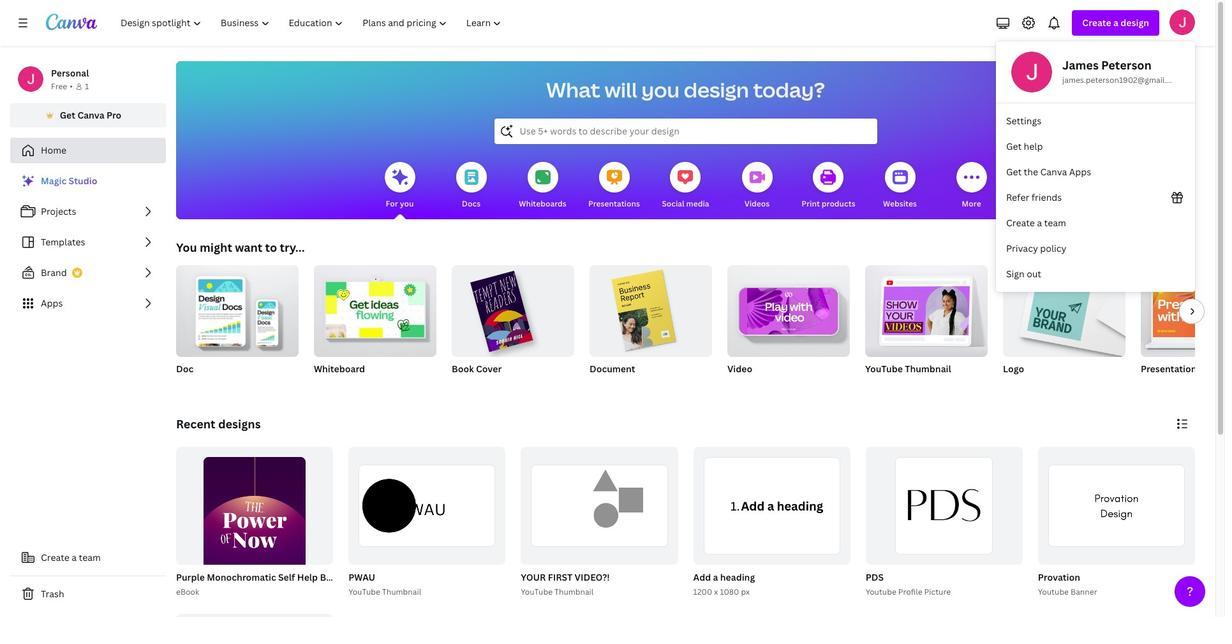 Task type: describe. For each thing, give the bounding box(es) containing it.
recent
[[176, 417, 216, 432]]

group for youtube thumbnail
[[865, 260, 988, 357]]

book cover
[[452, 363, 502, 375]]

projects
[[41, 206, 76, 218]]

your first video?! button
[[521, 570, 610, 586]]

list containing magic studio
[[10, 168, 166, 317]]

of for self
[[312, 550, 319, 559]]

magic studio link
[[10, 168, 166, 194]]

group for document
[[590, 260, 712, 357]]

1 horizontal spatial you
[[642, 76, 680, 103]]

logo group
[[1003, 266, 1126, 392]]

peterson
[[1102, 57, 1152, 73]]

videos button
[[742, 153, 773, 220]]

designs
[[218, 417, 261, 432]]

1080
[[720, 587, 739, 598]]

magic
[[41, 175, 67, 187]]

get for get the canva apps
[[1007, 166, 1022, 178]]

what will you design today?
[[546, 76, 825, 103]]

privacy policy
[[1007, 243, 1067, 255]]

list containing settings
[[996, 109, 1195, 287]]

document
[[590, 363, 635, 375]]

create inside dropdown button
[[1083, 17, 1112, 29]]

logo
[[1003, 363, 1024, 375]]

free •
[[51, 81, 73, 92]]

james peterson image
[[1170, 10, 1195, 35]]

pwau youtube thumbnail
[[349, 572, 421, 598]]

top level navigation element
[[112, 10, 513, 36]]

heading
[[720, 572, 755, 584]]

canva inside button
[[77, 109, 104, 121]]

1200
[[693, 587, 712, 598]]

group for video
[[728, 260, 850, 357]]

print products
[[802, 198, 856, 209]]

sign
[[1007, 268, 1025, 280]]

2 for heading
[[838, 550, 842, 559]]

thumbnail inside "group"
[[905, 363, 952, 375]]

privacy policy link
[[996, 236, 1195, 262]]

create inside james peterson menu
[[1007, 217, 1035, 229]]

2 for self
[[320, 550, 324, 559]]

for
[[386, 198, 398, 209]]

apps inside 'link'
[[41, 297, 63, 310]]

youtube inside "your first video?! youtube thumbnail"
[[521, 587, 553, 598]]

print
[[802, 198, 820, 209]]

sign out
[[1007, 268, 1042, 280]]

cover inside group
[[476, 363, 502, 375]]

1 of 2 for heading
[[824, 550, 842, 559]]

thumbnail inside "pwau youtube thumbnail"
[[382, 587, 421, 598]]

whiteboard
[[314, 363, 365, 375]]

a inside "add a heading 1200 x 1080 px"
[[713, 572, 718, 584]]

a inside dropdown button
[[1114, 17, 1119, 29]]

video group
[[728, 260, 850, 392]]

self
[[278, 572, 295, 584]]

banner
[[1071, 587, 1098, 598]]

profile
[[898, 587, 923, 598]]

book cover group
[[452, 260, 574, 392]]

0 horizontal spatial create a team
[[41, 552, 101, 564]]

templates
[[41, 236, 85, 248]]

team inside james peterson menu
[[1045, 217, 1066, 229]]

design inside dropdown button
[[1121, 17, 1149, 29]]

1 vertical spatial create a team button
[[10, 546, 166, 571]]

(16:9)
[[1199, 363, 1224, 375]]

docs button
[[456, 153, 487, 220]]

monochromatic
[[207, 572, 276, 584]]

2 vertical spatial create
[[41, 552, 69, 564]]

get for get help
[[1007, 140, 1022, 152]]

•
[[70, 81, 73, 92]]

james
[[1063, 57, 1099, 73]]

home
[[41, 144, 66, 156]]

james.peterson1902@gmail.com
[[1063, 75, 1183, 86]]

group for logo
[[1003, 266, 1126, 357]]

pro
[[107, 109, 121, 121]]

youtube for provation
[[1038, 587, 1069, 598]]

first
[[548, 572, 573, 584]]

get canva pro
[[60, 109, 121, 121]]

px
[[741, 587, 750, 598]]

add
[[693, 572, 711, 584]]

magic studio
[[41, 175, 97, 187]]

ebook
[[176, 587, 199, 598]]

brand
[[41, 267, 67, 279]]

websites
[[883, 198, 917, 209]]

of for heading
[[829, 550, 836, 559]]

trash link
[[10, 582, 166, 608]]

for you
[[386, 198, 414, 209]]

video?!
[[575, 572, 610, 584]]

free
[[51, 81, 67, 92]]

book inside book cover group
[[452, 363, 474, 375]]

studio
[[69, 175, 97, 187]]

get the canva apps
[[1007, 166, 1091, 178]]

pwau
[[349, 572, 375, 584]]

whiteboard group
[[314, 260, 437, 392]]

book inside purple monochromatic self help book cover ebook
[[320, 572, 342, 584]]

group for whiteboard
[[314, 260, 437, 357]]

want
[[235, 240, 262, 255]]

presentation (16:9)
[[1141, 363, 1224, 375]]

a inside menu
[[1037, 217, 1042, 229]]

refer
[[1007, 191, 1030, 204]]

create a design
[[1083, 17, 1149, 29]]

cover inside purple monochromatic self help book cover ebook
[[344, 572, 370, 584]]

personal
[[51, 67, 89, 79]]

more button
[[956, 153, 987, 220]]

sign out button
[[996, 262, 1195, 287]]



Task type: locate. For each thing, give the bounding box(es) containing it.
0 vertical spatial get
[[60, 109, 75, 121]]

pwau button
[[349, 570, 375, 586]]

help
[[297, 572, 318, 584]]

1 vertical spatial cover
[[344, 572, 370, 584]]

you
[[176, 240, 197, 255]]

0 horizontal spatial book
[[320, 572, 342, 584]]

1 horizontal spatial create
[[1007, 217, 1035, 229]]

settings link
[[996, 109, 1195, 134]]

get help
[[1007, 140, 1043, 152]]

1 1 of 2 from the left
[[306, 550, 324, 559]]

create a team
[[1007, 217, 1066, 229], [41, 552, 101, 564]]

list
[[996, 109, 1195, 287], [10, 168, 166, 317]]

2 2 from the left
[[838, 550, 842, 559]]

team up policy
[[1045, 217, 1066, 229]]

get down •
[[60, 109, 75, 121]]

the
[[1024, 166, 1038, 178]]

home link
[[10, 138, 166, 163]]

policy
[[1041, 243, 1067, 255]]

get for get canva pro
[[60, 109, 75, 121]]

thumbnail inside "your first video?! youtube thumbnail"
[[555, 587, 594, 598]]

you right for
[[400, 198, 414, 209]]

presentations button
[[588, 153, 640, 220]]

canva inside james peterson menu
[[1041, 166, 1067, 178]]

create a team down refer friends
[[1007, 217, 1066, 229]]

1 horizontal spatial of
[[829, 550, 836, 559]]

provation youtube banner
[[1038, 572, 1098, 598]]

to
[[265, 240, 277, 255]]

2 1 of 2 from the left
[[824, 550, 842, 559]]

1 horizontal spatial list
[[996, 109, 1195, 287]]

design up search 'search box'
[[684, 76, 749, 103]]

1 of 2 for self
[[306, 550, 324, 559]]

james peterson menu
[[996, 41, 1195, 292]]

add a heading button
[[693, 570, 755, 586]]

1 vertical spatial get
[[1007, 140, 1022, 152]]

you
[[642, 76, 680, 103], [400, 198, 414, 209]]

1 vertical spatial design
[[684, 76, 749, 103]]

1 horizontal spatial book
[[452, 363, 474, 375]]

picture
[[924, 587, 951, 598]]

youtube inside "pwau youtube thumbnail"
[[349, 587, 380, 598]]

0 horizontal spatial of
[[312, 550, 319, 559]]

1 horizontal spatial team
[[1045, 217, 1066, 229]]

group for doc
[[176, 260, 299, 357]]

0 horizontal spatial you
[[400, 198, 414, 209]]

design up peterson
[[1121, 17, 1149, 29]]

presentation (16:9) group
[[1141, 266, 1225, 392]]

canva right the
[[1041, 166, 1067, 178]]

might
[[200, 240, 232, 255]]

1 horizontal spatial design
[[1121, 17, 1149, 29]]

trash
[[41, 588, 64, 601]]

1 youtube from the left
[[866, 587, 897, 598]]

friends
[[1032, 191, 1062, 204]]

a up privacy policy
[[1037, 217, 1042, 229]]

docs
[[462, 198, 481, 209]]

1 for add
[[824, 550, 827, 559]]

get help button
[[996, 134, 1195, 160]]

create up james
[[1083, 17, 1112, 29]]

media
[[686, 198, 709, 209]]

provation button
[[1038, 570, 1081, 586]]

recent designs
[[176, 417, 261, 432]]

thumbnail
[[905, 363, 952, 375], [382, 587, 421, 598], [555, 587, 594, 598]]

get
[[60, 109, 75, 121], [1007, 140, 1022, 152], [1007, 166, 1022, 178]]

0 vertical spatial create a team button
[[996, 211, 1195, 236]]

a up peterson
[[1114, 17, 1119, 29]]

you inside for you button
[[400, 198, 414, 209]]

1 horizontal spatial 2
[[838, 550, 842, 559]]

0 vertical spatial book
[[452, 363, 474, 375]]

Search search field
[[520, 119, 852, 144]]

0 horizontal spatial thumbnail
[[382, 587, 421, 598]]

james peterson james.peterson1902@gmail.com
[[1063, 57, 1183, 86]]

pds
[[866, 572, 884, 584]]

more
[[962, 198, 981, 209]]

1 vertical spatial apps
[[41, 297, 63, 310]]

presentation
[[1141, 363, 1197, 375]]

0 vertical spatial design
[[1121, 17, 1149, 29]]

create a design button
[[1072, 10, 1160, 36]]

0 horizontal spatial create
[[41, 552, 69, 564]]

youtube
[[865, 363, 903, 375], [349, 587, 380, 598], [521, 587, 553, 598]]

get the canva apps link
[[996, 160, 1195, 185]]

1 horizontal spatial canva
[[1041, 166, 1067, 178]]

get canva pro button
[[10, 103, 166, 128]]

group
[[176, 260, 299, 357], [314, 260, 437, 357], [452, 260, 574, 357], [590, 260, 712, 357], [728, 260, 850, 357], [865, 260, 988, 357], [1003, 266, 1126, 357], [1141, 266, 1225, 357]]

youtube down pds button
[[866, 587, 897, 598]]

canva
[[77, 109, 104, 121], [1041, 166, 1067, 178]]

1 vertical spatial canva
[[1041, 166, 1067, 178]]

youtube thumbnail group
[[865, 260, 988, 392]]

purple
[[176, 572, 205, 584]]

1 vertical spatial create a team
[[41, 552, 101, 564]]

1 vertical spatial team
[[79, 552, 101, 564]]

apps down "brand"
[[41, 297, 63, 310]]

0 vertical spatial team
[[1045, 217, 1066, 229]]

your first video?! youtube thumbnail
[[521, 572, 610, 598]]

1 horizontal spatial youtube
[[1038, 587, 1069, 598]]

1 horizontal spatial create a team
[[1007, 217, 1066, 229]]

0 horizontal spatial youtube
[[349, 587, 380, 598]]

create a team inside list
[[1007, 217, 1066, 229]]

what
[[546, 76, 601, 103]]

2 vertical spatial get
[[1007, 166, 1022, 178]]

1 horizontal spatial create a team button
[[996, 211, 1195, 236]]

of
[[312, 550, 319, 559], [829, 550, 836, 559]]

doc
[[176, 363, 193, 375]]

0 vertical spatial create
[[1083, 17, 1112, 29]]

1 for purple
[[306, 550, 310, 559]]

social
[[662, 198, 685, 209]]

print products button
[[802, 153, 856, 220]]

1 horizontal spatial cover
[[476, 363, 502, 375]]

2 youtube from the left
[[1038, 587, 1069, 598]]

create a team button up policy
[[996, 211, 1195, 236]]

0 horizontal spatial create a team button
[[10, 546, 166, 571]]

youtube inside "provation youtube banner"
[[1038, 587, 1069, 598]]

0 vertical spatial you
[[642, 76, 680, 103]]

try...
[[280, 240, 305, 255]]

presentations
[[588, 198, 640, 209]]

get left help
[[1007, 140, 1022, 152]]

1 horizontal spatial 1
[[306, 550, 310, 559]]

doc group
[[176, 260, 299, 392]]

0 horizontal spatial apps
[[41, 297, 63, 310]]

projects link
[[10, 199, 166, 225]]

youtube inside pds youtube profile picture
[[866, 587, 897, 598]]

document group
[[590, 260, 712, 392]]

1 vertical spatial book
[[320, 572, 342, 584]]

0 horizontal spatial youtube
[[866, 587, 897, 598]]

0 horizontal spatial list
[[10, 168, 166, 317]]

1 vertical spatial you
[[400, 198, 414, 209]]

you right will at the top
[[642, 76, 680, 103]]

0 vertical spatial canva
[[77, 109, 104, 121]]

group for book cover
[[452, 260, 574, 357]]

2 of from the left
[[829, 550, 836, 559]]

out
[[1027, 268, 1042, 280]]

privacy
[[1007, 243, 1038, 255]]

2 horizontal spatial youtube
[[865, 363, 903, 375]]

create a team button
[[996, 211, 1195, 236], [10, 546, 166, 571]]

1 horizontal spatial youtube
[[521, 587, 553, 598]]

1 2 from the left
[[320, 550, 324, 559]]

0 horizontal spatial 1
[[85, 81, 89, 92]]

provation
[[1038, 572, 1081, 584]]

0 vertical spatial create a team
[[1007, 217, 1066, 229]]

0 horizontal spatial team
[[79, 552, 101, 564]]

1 vertical spatial create
[[1007, 217, 1035, 229]]

apps link
[[10, 291, 166, 317]]

youtube
[[866, 587, 897, 598], [1038, 587, 1069, 598]]

create a team button up trash link
[[10, 546, 166, 571]]

0 vertical spatial apps
[[1070, 166, 1091, 178]]

x
[[714, 587, 718, 598]]

youtube for pds
[[866, 587, 897, 598]]

create
[[1083, 17, 1112, 29], [1007, 217, 1035, 229], [41, 552, 69, 564]]

0 horizontal spatial 1 of 2
[[306, 550, 324, 559]]

0 horizontal spatial 2
[[320, 550, 324, 559]]

templates link
[[10, 230, 166, 255]]

purple monochromatic self help book cover ebook
[[176, 572, 370, 598]]

0 horizontal spatial canva
[[77, 109, 104, 121]]

videos
[[745, 198, 770, 209]]

help
[[1024, 140, 1043, 152]]

2 horizontal spatial create
[[1083, 17, 1112, 29]]

canva left pro
[[77, 109, 104, 121]]

create down refer
[[1007, 217, 1035, 229]]

websites button
[[883, 153, 917, 220]]

1 horizontal spatial 1 of 2
[[824, 550, 842, 559]]

purple monochromatic self help book cover button
[[176, 570, 370, 586]]

0 horizontal spatial design
[[684, 76, 749, 103]]

0 vertical spatial cover
[[476, 363, 502, 375]]

1 horizontal spatial apps
[[1070, 166, 1091, 178]]

cover
[[476, 363, 502, 375], [344, 572, 370, 584]]

apps inside james peterson menu
[[1070, 166, 1091, 178]]

you might want to try...
[[176, 240, 305, 255]]

social media
[[662, 198, 709, 209]]

2 horizontal spatial 1
[[824, 550, 827, 559]]

youtube thumbnail
[[865, 363, 952, 375]]

brand link
[[10, 260, 166, 286]]

apps down get help button
[[1070, 166, 1091, 178]]

1 of from the left
[[312, 550, 319, 559]]

a up trash link
[[72, 552, 77, 564]]

youtube down provation "button"
[[1038, 587, 1069, 598]]

create a team up trash link
[[41, 552, 101, 564]]

add a heading 1200 x 1080 px
[[693, 572, 755, 598]]

team up trash link
[[79, 552, 101, 564]]

your
[[521, 572, 546, 584]]

1 horizontal spatial thumbnail
[[555, 587, 594, 598]]

0 horizontal spatial cover
[[344, 572, 370, 584]]

2 horizontal spatial thumbnail
[[905, 363, 952, 375]]

create up trash
[[41, 552, 69, 564]]

will
[[605, 76, 638, 103]]

None search field
[[494, 119, 877, 144]]

refer friends
[[1007, 191, 1062, 204]]

get left the
[[1007, 166, 1022, 178]]

for you button
[[385, 153, 415, 220]]

pds button
[[866, 570, 884, 586]]

youtube inside "group"
[[865, 363, 903, 375]]

a right add
[[713, 572, 718, 584]]

social media button
[[662, 153, 709, 220]]



Task type: vqa. For each thing, say whether or not it's contained in the screenshot.
Group corresponding to YouTube Thumbnail
yes



